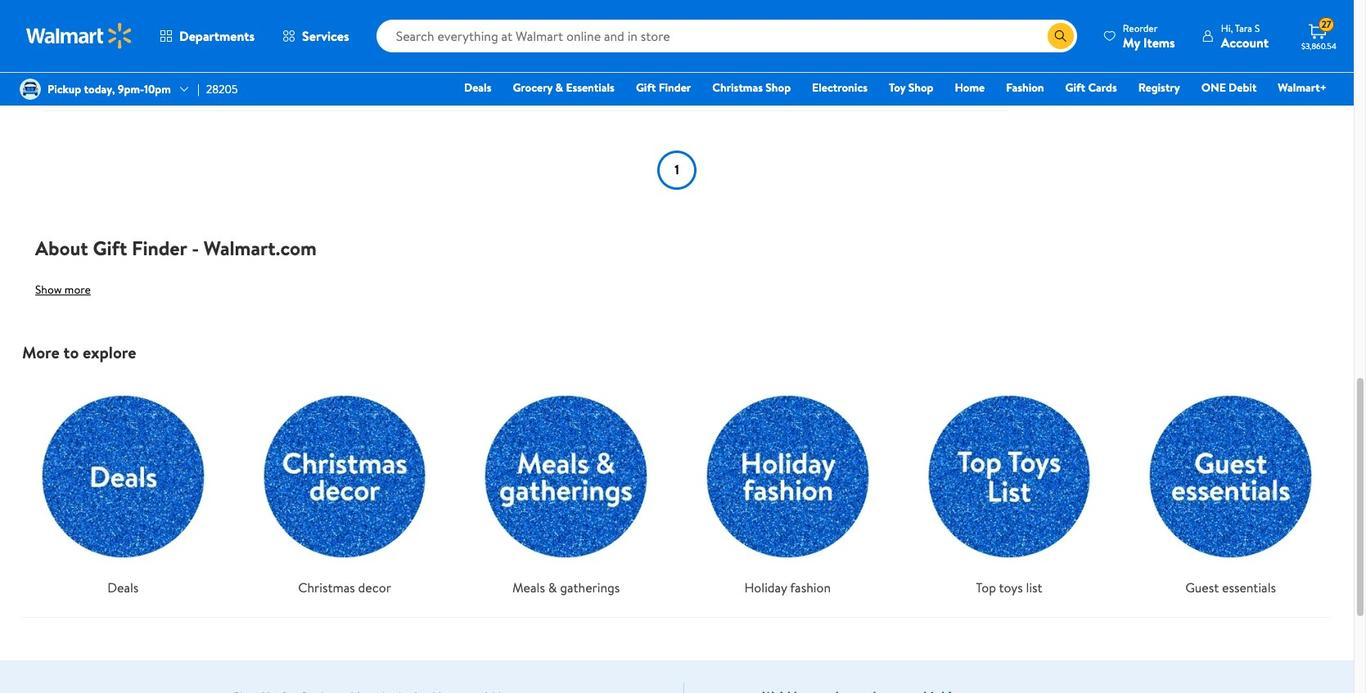Task type: describe. For each thing, give the bounding box(es) containing it.
essentials
[[566, 79, 615, 96]]

top toys list
[[976, 579, 1042, 597]]

use for fujifilm quicksnap one time use 35mm camera with flash, 2 pack
[[212, 0, 233, 10]]

camera for fujifilm instax mini 12 instant film camera | clay white
[[909, 21, 953, 39]]

0 horizontal spatial gift
[[93, 234, 127, 262]]

today,
[[84, 81, 115, 97]]

christmas shop
[[712, 79, 791, 96]]

pickup today, 9pm-10pm
[[47, 81, 171, 97]]

fujifilm quicksnap one time use 35mm camera with flash
[[367, 0, 642, 30]]

pickup left today,
[[47, 81, 81, 97]]

show more button
[[35, 277, 91, 303]]

use for fujifilm quicksnap one time use 35mm camera with flash
[[534, 0, 555, 10]]

services
[[302, 27, 349, 45]]

toy shop link
[[881, 79, 941, 97]]

film
[[882, 21, 906, 39]]

0 vertical spatial deals
[[464, 79, 491, 96]]

instax
[[748, 21, 791, 39]]

Search search field
[[376, 20, 1077, 52]]

1 vertical spatial finder
[[132, 234, 187, 262]]

services button
[[269, 16, 363, 56]]

shop for christmas shop
[[766, 79, 791, 96]]

guest essentials link
[[1130, 376, 1332, 597]]

grocery & essentials link
[[505, 79, 622, 97]]

gatherings
[[560, 579, 620, 597]]

deals link for christmas decor link
[[22, 376, 224, 597]]

pickup today for flash
[[367, 57, 422, 71]]

essentials
[[1222, 579, 1276, 597]]

christmas decor link
[[244, 376, 445, 597]]

more
[[65, 282, 91, 298]]

fujifilm for flash
[[367, 0, 409, 10]]

top toys list link
[[908, 376, 1110, 597]]

2
[[108, 12, 115, 30]]

departments
[[179, 27, 255, 45]]

fujifilm instax mini 12 instant film camera | clay white
[[690, 21, 987, 59]]

account
[[1221, 33, 1269, 51]]

$3,860.54
[[1301, 40, 1336, 52]]

my
[[1123, 33, 1140, 51]]

fujifilm
[[690, 21, 745, 39]]

pickup for flash,
[[45, 57, 73, 71]]

27
[[1321, 17, 1332, 31]]

| 28205
[[197, 81, 238, 97]]

fashion
[[790, 579, 831, 597]]

free
[[690, 87, 709, 101]]

walmart.com
[[204, 234, 317, 262]]

toys
[[999, 579, 1023, 597]]

mini
[[794, 21, 822, 39]]

28205
[[206, 81, 238, 97]]

list
[[1026, 579, 1042, 597]]

camera for fujifilm quicksnap one time use 35mm camera with flash
[[597, 0, 642, 10]]

search icon image
[[1054, 29, 1067, 43]]

walmart+ link
[[1271, 79, 1334, 97]]

top
[[976, 579, 996, 597]]

9pm-
[[118, 81, 144, 97]]

one for flash,
[[154, 0, 178, 10]]

36
[[742, 66, 753, 80]]

electronics link
[[805, 79, 875, 97]]

gift cards
[[1065, 79, 1117, 96]]

fashion link
[[999, 79, 1051, 97]]

fashion
[[1006, 79, 1044, 96]]

1
[[675, 161, 679, 179]]

one debit
[[1201, 79, 1257, 96]]

with for fujifilm quicksnap one time use 35mm camera with flash, 2 pack
[[45, 12, 69, 30]]

hi,
[[1221, 21, 1233, 35]]

toy
[[889, 79, 905, 96]]

show more
[[35, 282, 91, 298]]

reorder my items
[[1123, 21, 1175, 51]]

christmas for christmas decor
[[298, 579, 355, 597]]

home link
[[947, 79, 992, 97]]

toy shop
[[889, 79, 933, 96]]

35mm for fujifilm quicksnap one time use 35mm camera with flash, 2 pack
[[236, 0, 272, 10]]

& for grocery
[[555, 79, 563, 96]]

pickup
[[711, 87, 739, 101]]

home
[[955, 79, 985, 96]]



Task type: locate. For each thing, give the bounding box(es) containing it.
0 horizontal spatial |
[[197, 81, 199, 97]]

| inside fujifilm instax mini 12 instant film camera | clay white
[[956, 21, 959, 39]]

electronics
[[812, 79, 868, 96]]

reorder
[[1123, 21, 1158, 35]]

christmas decor
[[298, 579, 391, 597]]

christmas
[[712, 79, 763, 96], [298, 579, 355, 597]]

use inside fujifilm quicksnap one time use 35mm camera with flash
[[534, 0, 555, 10]]

gift right about
[[93, 234, 127, 262]]

quicksnap for flash,
[[90, 0, 151, 10]]

1 vertical spatial christmas
[[298, 579, 355, 597]]

10pm
[[144, 81, 171, 97]]

decor
[[358, 579, 391, 597]]

gift cards link
[[1058, 79, 1124, 97]]

items
[[1143, 33, 1175, 51]]

walmart image
[[26, 23, 133, 49]]

more
[[22, 341, 60, 364]]

1 horizontal spatial deals
[[464, 79, 491, 96]]

| left 28205
[[197, 81, 199, 97]]

grocery
[[513, 79, 553, 96]]

0 horizontal spatial fujifilm
[[45, 0, 87, 10]]

camera for fujifilm quicksnap one time use 35mm camera with flash, 2 pack
[[275, 0, 319, 10]]

& inside 'link'
[[555, 79, 563, 96]]

0 horizontal spatial 35mm
[[236, 0, 272, 10]]

deals link
[[457, 79, 499, 97], [22, 376, 224, 597]]

with
[[45, 12, 69, 30], [367, 12, 392, 30]]

meals & gatherings
[[512, 579, 620, 597]]

shop right 36
[[766, 79, 791, 96]]

one
[[1201, 79, 1226, 96]]

1 horizontal spatial use
[[534, 0, 555, 10]]

guest essentials
[[1185, 579, 1276, 597]]

time inside "fujifilm quicksnap one time use 35mm camera with flash, 2 pack"
[[181, 0, 209, 10]]

with left flash
[[367, 12, 392, 30]]

christmas inside 'list'
[[298, 579, 355, 597]]

35mm for fujifilm quicksnap one time use 35mm camera with flash
[[559, 0, 594, 10]]

clay
[[962, 21, 987, 39]]

0 horizontal spatial today
[[76, 57, 100, 71]]

quicksnap inside "fujifilm quicksnap one time use 35mm camera with flash, 2 pack"
[[90, 0, 151, 10]]

2 shop from the left
[[908, 79, 933, 96]]

1 35mm from the left
[[236, 0, 272, 10]]

12
[[825, 21, 836, 39]]

shop right toy
[[908, 79, 933, 96]]

christmas shop link
[[705, 79, 798, 97]]

finder
[[659, 79, 691, 96], [132, 234, 187, 262]]

tara
[[1235, 21, 1252, 35]]

quicksnap up 2
[[90, 0, 151, 10]]

use
[[212, 0, 233, 10], [534, 0, 555, 10]]

time for flash
[[504, 0, 531, 10]]

one for flash
[[476, 0, 501, 10]]

1 horizontal spatial |
[[956, 21, 959, 39]]

christmas for christmas shop
[[712, 79, 763, 96]]

one inside "fujifilm quicksnap one time use 35mm camera with flash, 2 pack"
[[154, 0, 178, 10]]

with left flash,
[[45, 12, 69, 30]]

today
[[76, 57, 100, 71], [398, 57, 422, 71], [742, 87, 766, 101]]

quicksnap for flash
[[412, 0, 473, 10]]

to
[[64, 341, 79, 364]]

 image
[[20, 79, 41, 100]]

2 horizontal spatial today
[[742, 87, 766, 101]]

1 use from the left
[[212, 0, 233, 10]]

gift left the free
[[636, 79, 656, 96]]

1 with from the left
[[45, 12, 69, 30]]

quicksnap up flash
[[412, 0, 473, 10]]

holiday
[[744, 579, 787, 597]]

white
[[690, 41, 723, 59]]

1 horizontal spatial quicksnap
[[412, 0, 473, 10]]

with inside fujifilm quicksnap one time use 35mm camera with flash
[[367, 12, 392, 30]]

instant
[[840, 21, 878, 39]]

list
[[12, 363, 1341, 597]]

show
[[35, 282, 62, 298]]

2 fujifilm from the left
[[367, 0, 409, 10]]

today for flash
[[398, 57, 422, 71]]

& right meals at the left bottom
[[548, 579, 557, 597]]

Walmart Site-Wide search field
[[376, 20, 1077, 52]]

1 link
[[657, 151, 697, 190]]

with inside "fujifilm quicksnap one time use 35mm camera with flash, 2 pack"
[[45, 12, 69, 30]]

today for flash,
[[76, 57, 100, 71]]

meals & gatherings link
[[465, 376, 667, 597]]

1 horizontal spatial gift
[[636, 79, 656, 96]]

hi, tara s account
[[1221, 21, 1269, 51]]

one debit link
[[1194, 79, 1264, 97]]

pickup for flash
[[367, 57, 396, 71]]

0 horizontal spatial finder
[[132, 234, 187, 262]]

one
[[154, 0, 178, 10], [476, 0, 501, 10]]

one inside fujifilm quicksnap one time use 35mm camera with flash
[[476, 0, 501, 10]]

0 horizontal spatial use
[[212, 0, 233, 10]]

1 time from the left
[[181, 0, 209, 10]]

1 quicksnap from the left
[[90, 0, 151, 10]]

fujifilm quicksnap one time use 35mm camera with flash, 2 pack
[[45, 0, 319, 30]]

camera
[[275, 0, 319, 10], [597, 0, 642, 10], [909, 21, 953, 39]]

gift left cards
[[1065, 79, 1085, 96]]

0 horizontal spatial one
[[154, 0, 178, 10]]

gift finder link
[[628, 79, 698, 97]]

gift for gift cards
[[1065, 79, 1085, 96]]

fujifilm up flash
[[367, 0, 409, 10]]

1 horizontal spatial today
[[398, 57, 422, 71]]

0 vertical spatial &
[[555, 79, 563, 96]]

walmart+
[[1278, 79, 1327, 96]]

2 with from the left
[[367, 12, 392, 30]]

pickup today
[[45, 57, 100, 71], [367, 57, 422, 71]]

35mm inside fujifilm quicksnap one time use 35mm camera with flash
[[559, 0, 594, 10]]

pickup
[[45, 57, 73, 71], [367, 57, 396, 71], [47, 81, 81, 97]]

1 horizontal spatial time
[[504, 0, 531, 10]]

1 horizontal spatial fujifilm
[[367, 0, 409, 10]]

0 vertical spatial deals link
[[457, 79, 499, 97]]

1 horizontal spatial deals link
[[457, 79, 499, 97]]

0 horizontal spatial time
[[181, 0, 209, 10]]

free pickup today
[[690, 87, 766, 101]]

holiday fashion
[[744, 579, 831, 597]]

gift for gift finder
[[636, 79, 656, 96]]

today down 36
[[742, 87, 766, 101]]

1 horizontal spatial christmas
[[712, 79, 763, 96]]

| left clay
[[956, 21, 959, 39]]

grocery & essentials
[[513, 79, 615, 96]]

0 horizontal spatial christmas
[[298, 579, 355, 597]]

quicksnap inside fujifilm quicksnap one time use 35mm camera with flash
[[412, 0, 473, 10]]

about gift finder - walmart.com
[[35, 234, 317, 262]]

|
[[956, 21, 959, 39], [197, 81, 199, 97]]

0 vertical spatial christmas
[[712, 79, 763, 96]]

gift finder
[[636, 79, 691, 96]]

meals
[[512, 579, 545, 597]]

1 vertical spatial &
[[548, 579, 557, 597]]

pack
[[118, 12, 144, 30]]

fujifilm up flash,
[[45, 0, 87, 10]]

& inside 'list'
[[548, 579, 557, 597]]

use inside "fujifilm quicksnap one time use 35mm camera with flash, 2 pack"
[[212, 0, 233, 10]]

1 one from the left
[[154, 0, 178, 10]]

deals link for grocery & essentials 'link'
[[457, 79, 499, 97]]

fujifilm
[[45, 0, 87, 10], [367, 0, 409, 10]]

time for flash,
[[181, 0, 209, 10]]

0 horizontal spatial deals link
[[22, 376, 224, 597]]

today down 122
[[76, 57, 100, 71]]

1 vertical spatial deals link
[[22, 376, 224, 597]]

departments button
[[146, 16, 269, 56]]

time inside fujifilm quicksnap one time use 35mm camera with flash
[[504, 0, 531, 10]]

1 horizontal spatial camera
[[597, 0, 642, 10]]

1 shop from the left
[[766, 79, 791, 96]]

about
[[35, 234, 88, 262]]

time
[[181, 0, 209, 10], [504, 0, 531, 10]]

pickup today down 110
[[367, 57, 422, 71]]

deals inside 'list'
[[107, 579, 139, 597]]

1 horizontal spatial one
[[476, 0, 501, 10]]

flash,
[[72, 12, 104, 30]]

0 horizontal spatial pickup today
[[45, 57, 100, 71]]

0 vertical spatial |
[[956, 21, 959, 39]]

flash
[[395, 12, 424, 30]]

list containing deals
[[12, 363, 1341, 597]]

camera inside fujifilm quicksnap one time use 35mm camera with flash
[[597, 0, 642, 10]]

35mm inside "fujifilm quicksnap one time use 35mm camera with flash, 2 pack"
[[236, 0, 272, 10]]

finder left "-"
[[132, 234, 187, 262]]

camera inside fujifilm instax mini 12 instant film camera | clay white
[[909, 21, 953, 39]]

2 horizontal spatial camera
[[909, 21, 953, 39]]

2 quicksnap from the left
[[412, 0, 473, 10]]

fujifilm inside "fujifilm quicksnap one time use 35mm camera with flash, 2 pack"
[[45, 0, 87, 10]]

pickup down walmart image
[[45, 57, 73, 71]]

-
[[192, 234, 199, 262]]

122
[[97, 37, 111, 51]]

pickup down flash
[[367, 57, 396, 71]]

1 horizontal spatial 35mm
[[559, 0, 594, 10]]

pickup today for flash,
[[45, 57, 100, 71]]

1 vertical spatial |
[[197, 81, 199, 97]]

more to explore
[[22, 341, 136, 364]]

explore
[[83, 341, 136, 364]]

0 horizontal spatial deals
[[107, 579, 139, 597]]

registry
[[1138, 79, 1180, 96]]

with for fujifilm quicksnap one time use 35mm camera with flash
[[367, 12, 392, 30]]

0 horizontal spatial with
[[45, 12, 69, 30]]

1 horizontal spatial shop
[[908, 79, 933, 96]]

1 pickup today from the left
[[45, 57, 100, 71]]

2 horizontal spatial gift
[[1065, 79, 1085, 96]]

registry link
[[1131, 79, 1187, 97]]

0 horizontal spatial quicksnap
[[90, 0, 151, 10]]

camera inside "fujifilm quicksnap one time use 35mm camera with flash, 2 pack"
[[275, 0, 319, 10]]

finder down "white"
[[659, 79, 691, 96]]

cards
[[1088, 79, 1117, 96]]

fujifilm for flash,
[[45, 0, 87, 10]]

1 horizontal spatial with
[[367, 12, 392, 30]]

110
[[420, 37, 432, 51]]

today down 110
[[398, 57, 422, 71]]

1 vertical spatial deals
[[107, 579, 139, 597]]

deals
[[464, 79, 491, 96], [107, 579, 139, 597]]

1 horizontal spatial pickup today
[[367, 57, 422, 71]]

2 pickup today from the left
[[367, 57, 422, 71]]

2 35mm from the left
[[559, 0, 594, 10]]

pickup today down walmart image
[[45, 57, 100, 71]]

& right grocery
[[555, 79, 563, 96]]

2 time from the left
[[504, 0, 531, 10]]

&
[[555, 79, 563, 96], [548, 579, 557, 597]]

0 horizontal spatial camera
[[275, 0, 319, 10]]

s
[[1255, 21, 1260, 35]]

debit
[[1229, 79, 1257, 96]]

holiday fashion link
[[687, 376, 889, 597]]

& for meals
[[548, 579, 557, 597]]

0 vertical spatial finder
[[659, 79, 691, 96]]

1 fujifilm from the left
[[45, 0, 87, 10]]

shop for toy shop
[[908, 79, 933, 96]]

fujifilm inside fujifilm quicksnap one time use 35mm camera with flash
[[367, 0, 409, 10]]

0 horizontal spatial shop
[[766, 79, 791, 96]]

2 one from the left
[[476, 0, 501, 10]]

35mm
[[236, 0, 272, 10], [559, 0, 594, 10]]

2 use from the left
[[534, 0, 555, 10]]

1 horizontal spatial finder
[[659, 79, 691, 96]]

guest
[[1185, 579, 1219, 597]]



Task type: vqa. For each thing, say whether or not it's contained in the screenshot.


